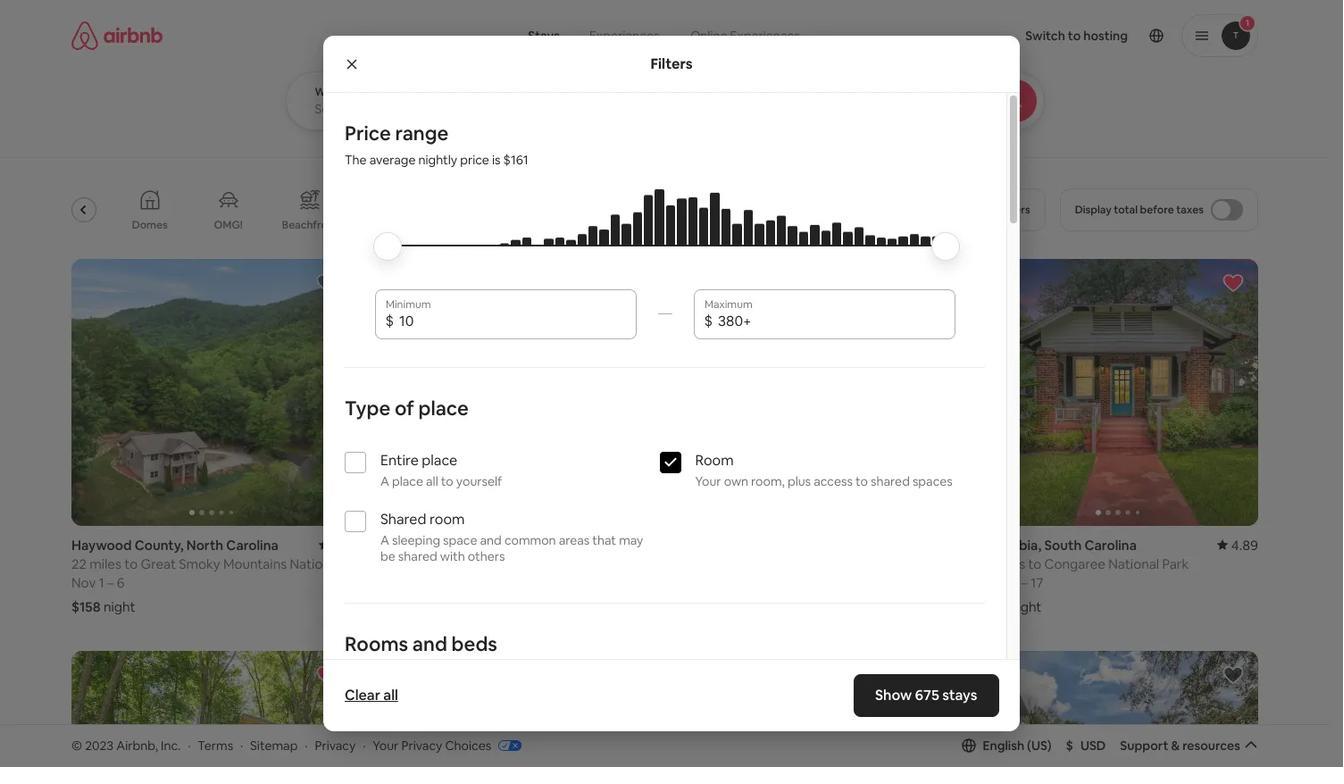 Task type: vqa. For each thing, say whether or not it's contained in the screenshot.
answer
no



Task type: describe. For each thing, give the bounding box(es) containing it.
grid
[[408, 218, 429, 232]]

a for shared room
[[381, 532, 389, 548]]

mountains inside 'haywood county, north carolina 22 miles to great smoky mountains national park'
[[223, 555, 287, 572]]

beachfront
[[282, 218, 339, 232]]

online
[[691, 28, 728, 44]]

$250 night
[[676, 598, 742, 615]]

taxes
[[1177, 203, 1204, 217]]

experiences inside button
[[590, 28, 660, 44]]

profile element
[[844, 0, 1259, 71]]

space
[[443, 532, 478, 548]]

amazing
[[21, 218, 65, 232]]

$ usd
[[1066, 738, 1106, 754]]

a for entire place
[[381, 473, 389, 489]]

others
[[468, 548, 505, 564]]

show for show map
[[624, 659, 656, 675]]

4.98
[[627, 537, 654, 554]]

your privacy choices link
[[373, 738, 522, 755]]

smoky inside 'haywood county, north carolina 22 miles to great smoky mountains national park'
[[179, 555, 220, 572]]

‎$161
[[503, 152, 529, 168]]

show map
[[624, 659, 685, 675]]

haywood
[[71, 537, 132, 554]]

type
[[345, 396, 391, 421]]

$ for $ text box
[[704, 312, 713, 330]]

all inside button
[[384, 686, 398, 705]]

1
[[99, 574, 104, 591]]

what can we help you find? tab list
[[514, 18, 675, 54]]

2 privacy from the left
[[402, 738, 443, 754]]

omg!
[[214, 218, 243, 232]]

night inside nov 1 – 6 $158 night
[[104, 598, 135, 615]]

is
[[492, 152, 501, 168]]

clear
[[345, 686, 381, 705]]

where
[[315, 85, 349, 99]]

display total before taxes button
[[1060, 189, 1259, 231]]

43
[[374, 555, 389, 572]]

the
[[345, 152, 367, 168]]

entire place a place all to yourself
[[381, 451, 502, 489]]

rooms and beds
[[345, 631, 498, 656]]

0 horizontal spatial and
[[413, 631, 447, 656]]

range
[[395, 121, 449, 146]]

off-the-grid
[[367, 218, 429, 232]]

common
[[505, 532, 556, 548]]

haywood county, north carolina 22 miles to great smoky mountains national park
[[71, 537, 341, 589]]

clear all button
[[336, 678, 407, 714]]

display total before taxes
[[1075, 203, 1204, 217]]

add to wishlist: haywood county, north carolina image
[[316, 272, 338, 294]]

park inside columbia, south carolina 17 miles to congaree national park nov 12 – 17 $103 night
[[1163, 555, 1189, 572]]

views
[[68, 218, 96, 232]]

stays tab panel
[[285, 71, 1094, 130]]

privacy link
[[315, 738, 356, 754]]

stays
[[528, 28, 560, 44]]

– inside nov 1 – 6 $158 night
[[107, 574, 114, 591]]

show 675 stays link
[[854, 675, 999, 717]]

remove from wishlist: west columbia, south carolina image
[[921, 272, 942, 294]]

castles
[[790, 218, 828, 232]]

&
[[1172, 738, 1180, 754]]

english
[[983, 738, 1025, 754]]

shared
[[381, 510, 427, 529]]

county,
[[135, 537, 184, 554]]

2 experiences from the left
[[730, 28, 801, 44]]

mountains inside asheville, north carolina 43 miles to great smoky mountains national park $380 night
[[526, 555, 589, 572]]

with
[[440, 548, 465, 564]]

– inside columbia, south carolina 17 miles to congaree national park nov 12 – 17 $103 night
[[1021, 574, 1028, 591]]

carolina inside 'haywood county, north carolina 22 miles to great smoky mountains national park'
[[226, 537, 279, 554]]

columbia,
[[978, 537, 1042, 554]]

shared room a sleeping space and common areas that may be shared with others
[[381, 510, 644, 564]]

online experiences
[[691, 28, 801, 44]]

plus
[[788, 473, 811, 489]]

1 vertical spatial place
[[422, 451, 458, 470]]

4.89
[[1232, 537, 1259, 554]]

terms · sitemap · privacy
[[198, 738, 356, 754]]

great inside 'haywood county, north carolina 22 miles to great smoky mountains national park'
[[141, 555, 176, 572]]

may
[[619, 532, 644, 548]]

3 night from the left
[[710, 598, 742, 615]]

add to wishlist: canton, north carolina image
[[921, 664, 942, 686]]

$158
[[71, 598, 101, 615]]

national inside columbia, south carolina 17 miles to congaree national park nov 12 – 17 $103 night
[[1109, 555, 1160, 572]]

choices
[[445, 738, 492, 754]]

1 vertical spatial 17
[[1031, 574, 1044, 591]]

online experiences link
[[675, 18, 816, 54]]

great inside asheville, north carolina 43 miles to great smoky mountains national park $380 night
[[443, 555, 478, 572]]

access
[[814, 473, 853, 489]]

filters
[[651, 54, 693, 73]]

rooms
[[345, 631, 408, 656]]

group containing amazing views
[[21, 175, 952, 245]]

be
[[381, 548, 396, 564]]

usd
[[1081, 738, 1106, 754]]

stays
[[942, 686, 977, 705]]

support
[[1121, 738, 1169, 754]]

22
[[71, 555, 87, 572]]

of
[[395, 396, 414, 421]]

2 horizontal spatial $
[[1066, 738, 1074, 754]]

to for columbia,
[[1029, 555, 1042, 572]]

countryside
[[536, 218, 598, 232]]

airbnb,
[[116, 738, 158, 754]]

price
[[460, 152, 489, 168]]

stays button
[[514, 18, 574, 54]]

domes
[[132, 218, 168, 232]]

before
[[1141, 203, 1175, 217]]

room,
[[751, 473, 785, 489]]

none search field containing stays
[[285, 0, 1094, 130]]

carolina for columbia, south carolina 17 miles to congaree national park nov 12 – 17 $103 night
[[1085, 537, 1137, 554]]

north inside asheville, north carolina 43 miles to great smoky mountains national park $380 night
[[436, 537, 473, 554]]

$380
[[374, 598, 405, 615]]

to inside room your own room, plus access to shared spaces
[[856, 473, 868, 489]]

nov inside columbia, south carolina 17 miles to congaree national park nov 12 – 17 $103 night
[[978, 574, 1002, 591]]

remove from wishlist: columbia, south carolina image
[[1223, 272, 1245, 294]]

nov 1 – 6 $158 night
[[71, 574, 135, 615]]

congaree
[[1045, 555, 1106, 572]]

map
[[659, 659, 685, 675]]

type of place
[[345, 396, 469, 421]]



Task type: locate. For each thing, give the bounding box(es) containing it.
shared right the be on the bottom left
[[398, 548, 437, 564]]

1 horizontal spatial $
[[704, 312, 713, 330]]

group
[[21, 175, 952, 245], [71, 259, 352, 526], [374, 259, 935, 526], [395, 259, 957, 526], [978, 259, 1259, 526], [71, 651, 352, 767], [374, 651, 654, 767], [676, 651, 957, 767], [978, 651, 1259, 767]]

night inside columbia, south carolina 17 miles to congaree national park nov 12 – 17 $103 night
[[1010, 598, 1042, 615]]

shared inside shared room a sleeping space and common areas that may be shared with others
[[398, 548, 437, 564]]

0 horizontal spatial smoky
[[179, 555, 220, 572]]

17 right 12
[[1031, 574, 1044, 591]]

price
[[345, 121, 391, 146]]

mountains
[[223, 555, 287, 572], [526, 555, 589, 572]]

$ for $ text field
[[386, 312, 394, 330]]

shared left the spaces on the right of the page
[[871, 473, 910, 489]]

miles inside columbia, south carolina 17 miles to congaree national park nov 12 – 17 $103 night
[[994, 555, 1026, 572]]

place right of
[[419, 396, 469, 421]]

sitemap
[[250, 738, 298, 754]]

675
[[915, 686, 939, 705]]

2 national from the left
[[592, 555, 643, 572]]

the-
[[387, 218, 409, 232]]

show 675 stays
[[875, 686, 977, 705]]

asheville, north carolina 43 miles to great smoky mountains national park $380 night
[[374, 537, 643, 615]]

show for show 675 stays
[[875, 686, 912, 705]]

nov left 1
[[71, 574, 96, 591]]

display
[[1075, 203, 1112, 217]]

your privacy choices
[[373, 738, 492, 754]]

0 horizontal spatial park
[[71, 572, 98, 589]]

1 smoky from the left
[[179, 555, 220, 572]]

0 horizontal spatial all
[[384, 686, 398, 705]]

2 great from the left
[[443, 555, 478, 572]]

to down columbia, at right bottom
[[1029, 555, 1042, 572]]

0 horizontal spatial show
[[624, 659, 656, 675]]

entire
[[381, 451, 419, 470]]

0 horizontal spatial national
[[290, 555, 341, 572]]

1 horizontal spatial miles
[[392, 555, 424, 572]]

1 carolina from the left
[[226, 537, 279, 554]]

1 miles from the left
[[90, 555, 121, 572]]

0 horizontal spatial $
[[386, 312, 394, 330]]

2 night from the left
[[408, 598, 440, 615]]

privacy down the clear
[[315, 738, 356, 754]]

experiences right online
[[730, 28, 801, 44]]

nightly
[[419, 152, 458, 168]]

1 horizontal spatial great
[[443, 555, 478, 572]]

1 mountains from the left
[[223, 555, 287, 572]]

great down county,
[[141, 555, 176, 572]]

miles
[[90, 555, 121, 572], [392, 555, 424, 572], [994, 555, 1026, 572]]

areas
[[559, 532, 590, 548]]

4.89 out of 5 average rating image
[[1218, 537, 1259, 554]]

english (us)
[[983, 738, 1052, 754]]

park inside asheville, north carolina 43 miles to great smoky mountains national park $380 night
[[374, 572, 400, 589]]

– right 1
[[107, 574, 114, 591]]

resources
[[1183, 738, 1241, 754]]

south
[[1045, 537, 1082, 554]]

2 smoky from the left
[[481, 555, 523, 572]]

amazing views
[[21, 218, 96, 232]]

1 vertical spatial shared
[[398, 548, 437, 564]]

3 carolina from the left
[[1085, 537, 1137, 554]]

1 national from the left
[[290, 555, 341, 572]]

1 north from the left
[[187, 537, 223, 554]]

average
[[370, 152, 416, 168]]

that
[[593, 532, 617, 548]]

©
[[71, 738, 82, 754]]

0 horizontal spatial miles
[[90, 555, 121, 572]]

terms
[[198, 738, 233, 754]]

1 horizontal spatial north
[[436, 537, 473, 554]]

national
[[290, 555, 341, 572], [592, 555, 643, 572], [1109, 555, 1160, 572]]

2 vertical spatial place
[[392, 473, 423, 489]]

a inside entire place a place all to yourself
[[381, 473, 389, 489]]

show inside button
[[624, 659, 656, 675]]

$ text field
[[718, 313, 945, 330]]

smoky inside asheville, north carolina 43 miles to great smoky mountains national park $380 night
[[481, 555, 523, 572]]

0 vertical spatial a
[[381, 473, 389, 489]]

1 experiences from the left
[[590, 28, 660, 44]]

miles inside asheville, north carolina 43 miles to great smoky mountains national park $380 night
[[392, 555, 424, 572]]

and right space
[[480, 532, 502, 548]]

english (us) button
[[962, 738, 1052, 754]]

None search field
[[285, 0, 1094, 130]]

0 horizontal spatial your
[[373, 738, 399, 754]]

privacy left choices
[[402, 738, 443, 754]]

great down space
[[443, 555, 478, 572]]

1 horizontal spatial and
[[480, 532, 502, 548]]

night right $380
[[408, 598, 440, 615]]

1 horizontal spatial experiences
[[730, 28, 801, 44]]

1 nov from the left
[[71, 574, 96, 591]]

your right privacy link
[[373, 738, 399, 754]]

2 nov from the left
[[978, 574, 1002, 591]]

miles down haywood
[[90, 555, 121, 572]]

miles down asheville,
[[392, 555, 424, 572]]

0 vertical spatial show
[[624, 659, 656, 675]]

0 horizontal spatial 17
[[978, 555, 991, 572]]

national down 5.0 out of 5 average rating image
[[290, 555, 341, 572]]

a down entire
[[381, 473, 389, 489]]

nov
[[71, 574, 96, 591], [978, 574, 1002, 591]]

add to wishlist: asheville, north carolina image
[[619, 272, 640, 294]]

to inside columbia, south carolina 17 miles to congaree national park nov 12 – 17 $103 night
[[1029, 555, 1042, 572]]

· right terms
[[240, 738, 243, 754]]

privacy
[[315, 738, 356, 754], [402, 738, 443, 754]]

to inside asheville, north carolina 43 miles to great smoky mountains national park $380 night
[[427, 555, 440, 572]]

1 horizontal spatial national
[[592, 555, 643, 572]]

show left map
[[624, 659, 656, 675]]

1 horizontal spatial all
[[426, 473, 438, 489]]

0 vertical spatial and
[[480, 532, 502, 548]]

park
[[1163, 555, 1189, 572], [71, 572, 98, 589], [374, 572, 400, 589]]

1 horizontal spatial mountains
[[526, 555, 589, 572]]

17 down columbia, at right bottom
[[978, 555, 991, 572]]

show left 675
[[875, 686, 912, 705]]

0 vertical spatial your
[[696, 473, 722, 489]]

support & resources button
[[1121, 738, 1259, 754]]

0 horizontal spatial privacy
[[315, 738, 356, 754]]

4 night from the left
[[1010, 598, 1042, 615]]

smoky down common
[[481, 555, 523, 572]]

night down 12
[[1010, 598, 1042, 615]]

1 horizontal spatial show
[[875, 686, 912, 705]]

0 vertical spatial all
[[426, 473, 438, 489]]

0 vertical spatial shared
[[871, 473, 910, 489]]

and
[[480, 532, 502, 548], [413, 631, 447, 656]]

0 vertical spatial 17
[[978, 555, 991, 572]]

night right $250
[[710, 598, 742, 615]]

yourself
[[456, 473, 502, 489]]

design
[[713, 218, 748, 232]]

add to wishlist: columbia, south carolina image
[[1223, 664, 1245, 686]]

to up the 6
[[124, 555, 138, 572]]

0 horizontal spatial north
[[187, 537, 223, 554]]

1 – from the left
[[107, 574, 114, 591]]

2 carolina from the left
[[476, 537, 528, 554]]

place down entire
[[392, 473, 423, 489]]

12
[[1005, 574, 1018, 591]]

room your own room, plus access to shared spaces
[[696, 451, 953, 489]]

17
[[978, 555, 991, 572], [1031, 574, 1044, 591]]

(us)
[[1028, 738, 1052, 754]]

miles for 43
[[392, 555, 424, 572]]

a
[[381, 473, 389, 489], [381, 532, 389, 548]]

0 vertical spatial place
[[419, 396, 469, 421]]

$250
[[676, 598, 707, 615]]

1 great from the left
[[141, 555, 176, 572]]

carolina inside columbia, south carolina 17 miles to congaree national park nov 12 – 17 $103 night
[[1085, 537, 1137, 554]]

$103
[[978, 598, 1007, 615]]

north inside 'haywood county, north carolina 22 miles to great smoky mountains national park'
[[187, 537, 223, 554]]

to for asheville,
[[427, 555, 440, 572]]

sleeping
[[392, 532, 440, 548]]

filters dialog
[[323, 36, 1020, 767]]

place
[[419, 396, 469, 421], [422, 451, 458, 470], [392, 473, 423, 489]]

north
[[187, 537, 223, 554], [436, 537, 473, 554]]

1 vertical spatial all
[[384, 686, 398, 705]]

3 miles from the left
[[994, 555, 1026, 572]]

your inside room your own room, plus access to shared spaces
[[696, 473, 722, 489]]

north down room
[[436, 537, 473, 554]]

5.0 out of 5 average rating image
[[319, 537, 352, 554]]

all inside entire place a place all to yourself
[[426, 473, 438, 489]]

own
[[724, 473, 749, 489]]

and inside shared room a sleeping space and common areas that may be shared with others
[[480, 532, 502, 548]]

spaces
[[913, 473, 953, 489]]

0 horizontal spatial –
[[107, 574, 114, 591]]

4.98 out of 5 average rating image
[[613, 537, 654, 554]]

inc.
[[161, 738, 181, 754]]

to left with
[[427, 555, 440, 572]]

to inside entire place a place all to yourself
[[441, 473, 454, 489]]

Where field
[[315, 101, 548, 117]]

experiences up "filters"
[[590, 28, 660, 44]]

your down room
[[696, 473, 722, 489]]

1 vertical spatial show
[[875, 686, 912, 705]]

2 miles from the left
[[392, 555, 424, 572]]

shared inside room your own room, plus access to shared spaces
[[871, 473, 910, 489]]

all right the clear
[[384, 686, 398, 705]]

a inside shared room a sleeping space and common areas that may be shared with others
[[381, 532, 389, 548]]

clear all
[[345, 686, 398, 705]]

1 vertical spatial a
[[381, 532, 389, 548]]

shared
[[871, 473, 910, 489], [398, 548, 437, 564]]

3 · from the left
[[305, 738, 308, 754]]

room
[[696, 451, 734, 470]]

2 – from the left
[[1021, 574, 1028, 591]]

1 horizontal spatial your
[[696, 473, 722, 489]]

0 horizontal spatial great
[[141, 555, 176, 572]]

© 2023 airbnb, inc. ·
[[71, 738, 191, 754]]

$ text field
[[399, 313, 626, 330]]

6
[[117, 574, 125, 591]]

to left yourself at the bottom of page
[[441, 473, 454, 489]]

total
[[1114, 203, 1138, 217]]

support & resources
[[1121, 738, 1241, 754]]

1 horizontal spatial park
[[374, 572, 400, 589]]

nov inside nov 1 – 6 $158 night
[[71, 574, 96, 591]]

2 north from the left
[[436, 537, 473, 554]]

1 privacy from the left
[[315, 738, 356, 754]]

all up room
[[426, 473, 438, 489]]

0 horizontal spatial mountains
[[223, 555, 287, 572]]

and left beds at bottom left
[[413, 631, 447, 656]]

1 vertical spatial your
[[373, 738, 399, 754]]

0 horizontal spatial shared
[[398, 548, 437, 564]]

nov left 12
[[978, 574, 1002, 591]]

0 horizontal spatial carolina
[[226, 537, 279, 554]]

most stays cost more than $95 per night. image
[[389, 189, 941, 295]]

0 horizontal spatial nov
[[71, 574, 96, 591]]

smoky
[[179, 555, 220, 572], [481, 555, 523, 572]]

to for entire
[[441, 473, 454, 489]]

national inside asheville, north carolina 43 miles to great smoky mountains national park $380 night
[[592, 555, 643, 572]]

a up '43'
[[381, 532, 389, 548]]

to inside 'haywood county, north carolina 22 miles to great smoky mountains national park'
[[124, 555, 138, 572]]

1 night from the left
[[104, 598, 135, 615]]

1 horizontal spatial privacy
[[402, 738, 443, 754]]

$
[[386, 312, 394, 330], [704, 312, 713, 330], [1066, 738, 1074, 754]]

night inside asheville, north carolina 43 miles to great smoky mountains national park $380 night
[[408, 598, 440, 615]]

2 horizontal spatial carolina
[[1085, 537, 1137, 554]]

1 vertical spatial and
[[413, 631, 447, 656]]

columbia, south carolina 17 miles to congaree national park nov 12 – 17 $103 night
[[978, 537, 1189, 615]]

national inside 'haywood county, north carolina 22 miles to great smoky mountains national park'
[[290, 555, 341, 572]]

remove from wishlist: asheville, north carolina image
[[316, 664, 338, 686]]

2023
[[85, 738, 114, 754]]

terms link
[[198, 738, 233, 754]]

· right inc.
[[188, 738, 191, 754]]

room
[[430, 510, 465, 529]]

1 · from the left
[[188, 738, 191, 754]]

1 a from the top
[[381, 473, 389, 489]]

show
[[624, 659, 656, 675], [875, 686, 912, 705]]

2 horizontal spatial national
[[1109, 555, 1160, 572]]

3 national from the left
[[1109, 555, 1160, 572]]

4 · from the left
[[363, 738, 366, 754]]

2 a from the top
[[381, 532, 389, 548]]

2 horizontal spatial park
[[1163, 555, 1189, 572]]

to right access
[[856, 473, 868, 489]]

2 mountains from the left
[[526, 555, 589, 572]]

1 horizontal spatial shared
[[871, 473, 910, 489]]

play
[[642, 218, 662, 232]]

experiences
[[590, 28, 660, 44], [730, 28, 801, 44]]

place right entire
[[422, 451, 458, 470]]

· right privacy link
[[363, 738, 366, 754]]

show map button
[[606, 646, 724, 688]]

carolina for asheville, north carolina 43 miles to great smoky mountains national park $380 night
[[476, 537, 528, 554]]

miles inside 'haywood county, north carolina 22 miles to great smoky mountains national park'
[[90, 555, 121, 572]]

night down the 6
[[104, 598, 135, 615]]

· left privacy link
[[305, 738, 308, 754]]

show inside filters dialog
[[875, 686, 912, 705]]

smoky down county,
[[179, 555, 220, 572]]

all
[[426, 473, 438, 489], [384, 686, 398, 705]]

miles for 17
[[994, 555, 1026, 572]]

miles down columbia, at right bottom
[[994, 555, 1026, 572]]

1 horizontal spatial 17
[[1031, 574, 1044, 591]]

1 horizontal spatial smoky
[[481, 555, 523, 572]]

north right county,
[[187, 537, 223, 554]]

·
[[188, 738, 191, 754], [240, 738, 243, 754], [305, 738, 308, 754], [363, 738, 366, 754]]

1 horizontal spatial carolina
[[476, 537, 528, 554]]

2 · from the left
[[240, 738, 243, 754]]

– right 12
[[1021, 574, 1028, 591]]

0 horizontal spatial experiences
[[590, 28, 660, 44]]

2 horizontal spatial miles
[[994, 555, 1026, 572]]

farms
[[872, 218, 903, 232]]

off-
[[367, 218, 387, 232]]

park inside 'haywood county, north carolina 22 miles to great smoky mountains national park'
[[71, 572, 98, 589]]

national right congaree
[[1109, 555, 1160, 572]]

1 horizontal spatial nov
[[978, 574, 1002, 591]]

experiences button
[[574, 18, 675, 54]]

1 horizontal spatial –
[[1021, 574, 1028, 591]]

carolina inside asheville, north carolina 43 miles to great smoky mountains national park $380 night
[[476, 537, 528, 554]]

price range the average nightly price is ‎$161
[[345, 121, 529, 168]]

national down 4.98 out of 5 average rating icon
[[592, 555, 643, 572]]



